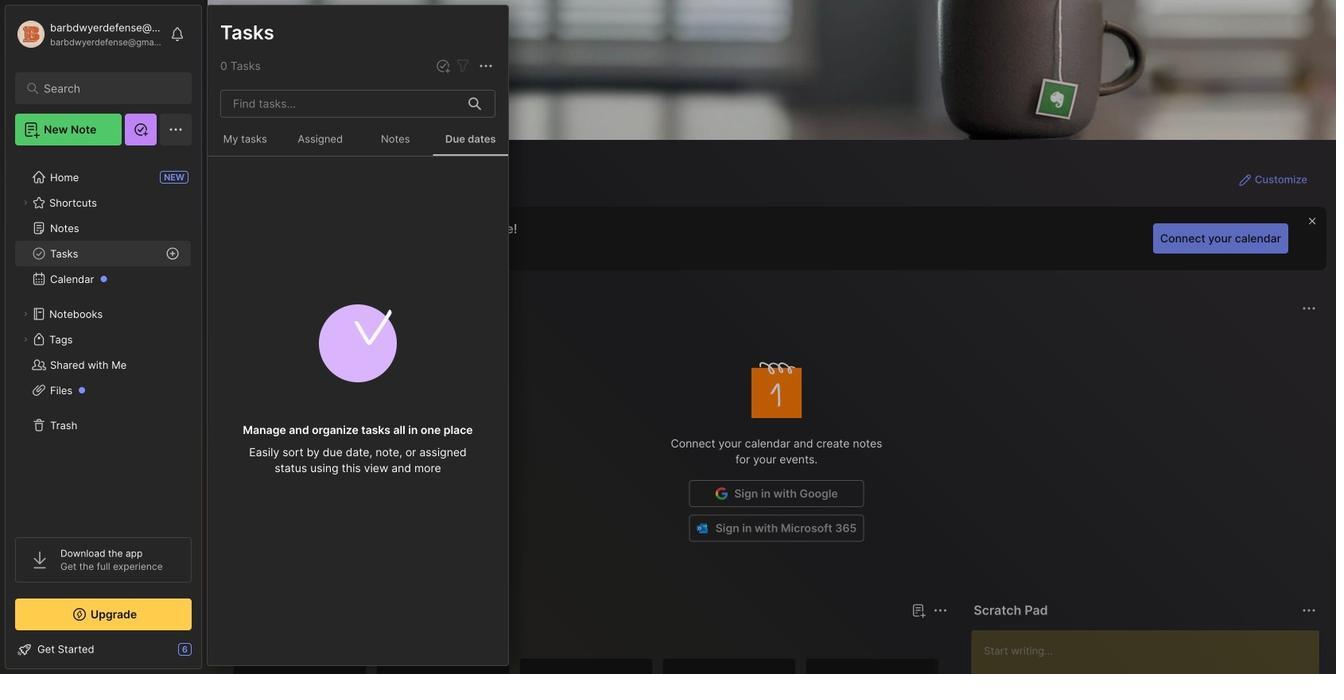 Task type: locate. For each thing, give the bounding box(es) containing it.
none search field inside main element
[[44, 79, 171, 98]]

filter tasks image
[[454, 57, 473, 76]]

Help and Learning task checklist field
[[6, 637, 201, 663]]

row group
[[233, 659, 949, 675]]

Start writing… text field
[[985, 631, 1319, 675]]

None search field
[[44, 79, 171, 98]]

Find tasks… text field
[[224, 91, 459, 117]]

tree inside main element
[[6, 155, 201, 524]]

tab
[[236, 630, 283, 649]]

tree
[[6, 155, 201, 524]]

Search text field
[[44, 81, 171, 96]]

expand notebooks image
[[21, 310, 30, 319]]

Filter tasks field
[[454, 56, 473, 76]]

More actions and view options field
[[473, 56, 496, 76]]



Task type: describe. For each thing, give the bounding box(es) containing it.
main element
[[0, 0, 207, 675]]

Account field
[[15, 18, 162, 50]]

click to collapse image
[[201, 645, 213, 664]]

expand tags image
[[21, 335, 30, 345]]

more actions and view options image
[[477, 57, 496, 76]]

new task image
[[435, 58, 451, 74]]



Task type: vqa. For each thing, say whether or not it's contained in the screenshot.
"Filter Tasks" 'icon' at the left top of page
yes



